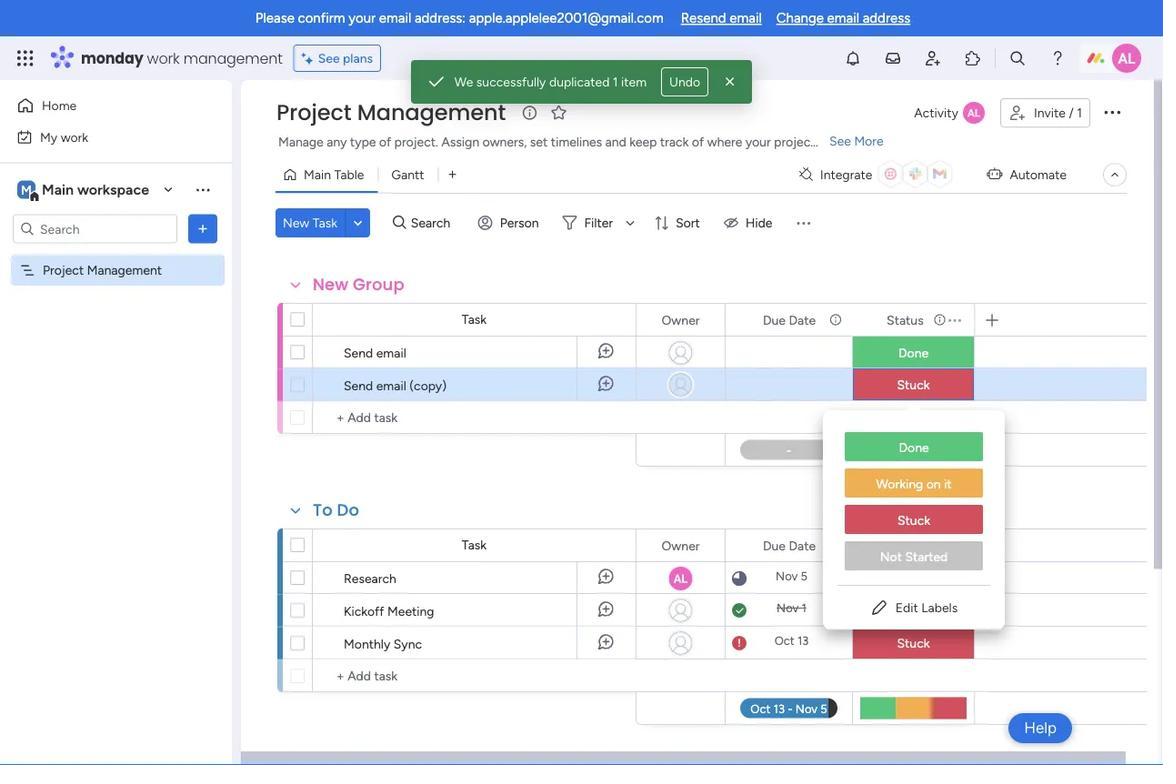 Task type: describe. For each thing, give the bounding box(es) containing it.
activity button
[[907, 98, 993, 127]]

alert containing we successfully duplicated 1 item
[[411, 60, 752, 104]]

group
[[353, 273, 405, 296]]

workspace
[[77, 181, 149, 198]]

3 stuck from the top
[[897, 635, 930, 651]]

help image
[[1049, 49, 1067, 67]]

owners,
[[483, 134, 527, 150]]

resend email link
[[681, 10, 762, 26]]

main workspace
[[42, 181, 149, 198]]

working inside option
[[876, 476, 924, 492]]

main for main workspace
[[42, 181, 74, 198]]

management inside list box
[[87, 262, 162, 278]]

5
[[801, 569, 808, 584]]

gantt button
[[378, 160, 438, 189]]

apple.applelee2001@gmail.com
[[469, 10, 664, 26]]

person button
[[471, 208, 550, 237]]

meeting
[[387, 603, 434, 619]]

working on it option
[[845, 468, 983, 498]]

date for first due date field from the bottom
[[789, 538, 816, 553]]

nov for working on it
[[776, 569, 798, 584]]

date for 2nd due date field from the bottom of the page
[[789, 312, 816, 327]]

email left address:
[[379, 10, 411, 26]]

main table
[[304, 167, 364, 182]]

resend
[[681, 10, 726, 26]]

column information image for due date
[[829, 312, 843, 327]]

address:
[[415, 10, 466, 26]]

stuck option
[[845, 505, 983, 534]]

13
[[798, 634, 809, 648]]

column information image for status
[[946, 312, 960, 327]]

column information image for status
[[950, 538, 964, 553]]

2 + add task text field from the top
[[322, 665, 628, 687]]

filter
[[584, 215, 613, 231]]

my work
[[40, 129, 88, 145]]

undo button
[[661, 67, 709, 96]]

1 horizontal spatial project management
[[277, 97, 506, 128]]

menu image
[[795, 214, 813, 232]]

invite / 1
[[1034, 105, 1083, 121]]

resend email
[[681, 10, 762, 26]]

1 inside button
[[1077, 105, 1083, 121]]

To Do field
[[308, 499, 364, 522]]

project.
[[394, 134, 438, 150]]

2 owner from the top
[[662, 538, 700, 553]]

project
[[774, 134, 816, 150]]

it inside option
[[944, 476, 952, 492]]

sync
[[394, 636, 422, 651]]

see plans button
[[294, 45, 381, 72]]

dapulse integrations image
[[800, 168, 813, 181]]

task for to do
[[462, 537, 487, 553]]

where
[[707, 134, 743, 150]]

nov 1
[[777, 601, 807, 615]]

send email
[[344, 345, 406, 360]]

stuck inside option
[[898, 513, 931, 528]]

work for monday
[[147, 48, 180, 68]]

monday work management
[[81, 48, 283, 68]]

main table button
[[276, 160, 378, 189]]

email for send email (copy)
[[376, 378, 406, 393]]

not started option
[[845, 541, 983, 570]]

v2 overdue deadline image
[[732, 635, 747, 652]]

email for change email address
[[827, 10, 860, 26]]

type
[[350, 134, 376, 150]]

status for first status field from the bottom of the page
[[895, 538, 932, 553]]

stands.
[[819, 134, 859, 150]]

sort
[[676, 215, 700, 231]]

my work button
[[11, 122, 196, 151]]

send for send email
[[344, 345, 373, 360]]

see more link
[[828, 132, 886, 150]]

working on it inside working on it option
[[876, 476, 952, 492]]

m
[[21, 182, 32, 197]]

list box containing done
[[823, 418, 1005, 585]]

integrate
[[820, 167, 873, 182]]

item
[[621, 74, 647, 90]]

person
[[500, 215, 539, 231]]

done inside option
[[899, 440, 929, 455]]

done for send email
[[899, 345, 929, 361]]

search everything image
[[1009, 49, 1027, 67]]

duplicated
[[549, 74, 610, 90]]

do
[[337, 499, 359, 522]]

invite / 1 button
[[1001, 98, 1091, 127]]

email for send email
[[376, 345, 406, 360]]

autopilot image
[[987, 162, 1003, 185]]

1 inside alert
[[613, 74, 618, 90]]

main for main table
[[304, 167, 331, 182]]

automate
[[1010, 167, 1067, 182]]

see more
[[830, 133, 884, 149]]

gantt
[[392, 167, 424, 182]]

not started
[[880, 549, 948, 564]]

apple lee image
[[1113, 44, 1142, 73]]

help
[[1024, 719, 1057, 737]]

column information image for due date
[[829, 538, 843, 553]]

select product image
[[16, 49, 35, 67]]

new task
[[283, 215, 338, 231]]

nov for done
[[777, 601, 799, 615]]

1 owner field from the top
[[657, 310, 705, 330]]

activity
[[914, 105, 959, 121]]

close image
[[722, 73, 740, 91]]

table
[[334, 167, 364, 182]]

set
[[530, 134, 548, 150]]

sort button
[[647, 208, 711, 237]]

any
[[327, 134, 347, 150]]

task inside button
[[313, 215, 338, 231]]

done option
[[845, 432, 983, 461]]

see for see more
[[830, 133, 851, 149]]

angle down image
[[354, 216, 362, 230]]

address
[[863, 10, 911, 26]]

2 vertical spatial 1
[[802, 601, 807, 615]]

new for new group
[[313, 273, 349, 296]]

please
[[255, 10, 295, 26]]

1 vertical spatial working
[[876, 571, 923, 586]]



Task type: locate. For each thing, give the bounding box(es) containing it.
2 vertical spatial done
[[899, 603, 929, 618]]

change
[[777, 10, 824, 26]]

0 vertical spatial stuck
[[897, 377, 930, 393]]

2 of from the left
[[692, 134, 704, 150]]

task
[[313, 215, 338, 231], [462, 312, 487, 327], [462, 537, 487, 553]]

1 vertical spatial due
[[763, 538, 786, 553]]

2 send from the top
[[344, 378, 373, 393]]

nov
[[776, 569, 798, 584], [777, 601, 799, 615]]

email down send email
[[376, 378, 406, 393]]

task for new group
[[462, 312, 487, 327]]

see left the more
[[830, 133, 851, 149]]

1 vertical spatial management
[[87, 262, 162, 278]]

0 vertical spatial project management
[[277, 97, 506, 128]]

monthly
[[344, 636, 391, 651]]

1 horizontal spatial management
[[357, 97, 506, 128]]

due
[[763, 312, 786, 327], [763, 538, 786, 553]]

working down not
[[876, 571, 923, 586]]

project up manage
[[277, 97, 352, 128]]

successfully
[[477, 74, 546, 90]]

not
[[880, 549, 902, 564]]

workspace selection element
[[17, 179, 152, 202]]

of right track
[[692, 134, 704, 150]]

0 vertical spatial due date
[[763, 312, 816, 327]]

0 vertical spatial date
[[789, 312, 816, 327]]

project management
[[277, 97, 506, 128], [43, 262, 162, 278]]

on inside option
[[927, 476, 941, 492]]

1 horizontal spatial of
[[692, 134, 704, 150]]

2 vertical spatial stuck
[[897, 635, 930, 651]]

main inside "workspace selection" element
[[42, 181, 74, 198]]

1 due from the top
[[763, 312, 786, 327]]

0 horizontal spatial project management
[[43, 262, 162, 278]]

0 vertical spatial done
[[899, 345, 929, 361]]

1 vertical spatial status field
[[891, 535, 937, 555]]

on down the started
[[926, 571, 941, 586]]

0 horizontal spatial your
[[349, 10, 376, 26]]

notifications image
[[844, 49, 862, 67]]

1 vertical spatial status
[[895, 538, 932, 553]]

due for 2nd due date field from the bottom of the page
[[763, 312, 786, 327]]

alert
[[411, 60, 752, 104]]

working
[[876, 476, 924, 492], [876, 571, 923, 586]]

1 vertical spatial due date field
[[759, 535, 821, 555]]

1 vertical spatial owner
[[662, 538, 700, 553]]

email up notifications icon
[[827, 10, 860, 26]]

Project Management field
[[272, 97, 511, 128]]

send for send email (copy)
[[344, 378, 373, 393]]

email for resend email
[[730, 10, 762, 26]]

1 horizontal spatial 1
[[802, 601, 807, 615]]

working on it up stuck option
[[876, 476, 952, 492]]

0 horizontal spatial column information image
[[829, 538, 843, 553]]

1 vertical spatial + add task text field
[[322, 665, 628, 687]]

stuck up not started option
[[898, 513, 931, 528]]

(copy)
[[410, 378, 447, 393]]

0 horizontal spatial of
[[379, 134, 391, 150]]

see inside "button"
[[318, 50, 340, 66]]

1 horizontal spatial main
[[304, 167, 331, 182]]

workspace options image
[[194, 180, 212, 199]]

your up plans
[[349, 10, 376, 26]]

project management list box
[[0, 251, 232, 531]]

1 vertical spatial 1
[[1077, 105, 1083, 121]]

oct 13
[[775, 634, 809, 648]]

done
[[899, 345, 929, 361], [899, 440, 929, 455], [899, 603, 929, 618]]

of right type
[[379, 134, 391, 150]]

work right my
[[61, 129, 88, 145]]

management
[[357, 97, 506, 128], [87, 262, 162, 278]]

1 vertical spatial see
[[830, 133, 851, 149]]

new left group
[[313, 273, 349, 296]]

assign
[[442, 134, 480, 150]]

+ add task text field down (copy)
[[322, 407, 628, 428]]

new inside field
[[313, 273, 349, 296]]

started
[[906, 549, 948, 564]]

status for 1st status field
[[895, 312, 932, 327]]

options image right /
[[1102, 101, 1123, 123]]

option
[[0, 254, 232, 257]]

project management down "search in workspace" field
[[43, 262, 162, 278]]

list box
[[823, 418, 1005, 585]]

2 due from the top
[[763, 538, 786, 553]]

/
[[1069, 105, 1074, 121]]

0 vertical spatial task
[[313, 215, 338, 231]]

undo
[[670, 74, 701, 90]]

1 vertical spatial send
[[344, 378, 373, 393]]

working on it down not started
[[876, 571, 952, 586]]

2 column information image from the left
[[946, 312, 960, 327]]

0 horizontal spatial column information image
[[829, 312, 843, 327]]

and
[[606, 134, 627, 150]]

add view image
[[449, 168, 456, 181]]

we
[[455, 74, 473, 90]]

new task button
[[276, 208, 345, 237]]

on
[[927, 476, 941, 492], [926, 571, 941, 586]]

options image
[[194, 220, 212, 238]]

2 stuck from the top
[[898, 513, 931, 528]]

1 horizontal spatial project
[[277, 97, 352, 128]]

labels
[[922, 600, 958, 615]]

work right monday
[[147, 48, 180, 68]]

1 vertical spatial due date
[[763, 538, 816, 553]]

1 vertical spatial options image
[[979, 532, 1013, 559]]

0 vertical spatial management
[[357, 97, 506, 128]]

filter button
[[555, 208, 641, 237]]

hide button
[[717, 208, 784, 237]]

1 left item at the right top
[[613, 74, 618, 90]]

1 horizontal spatial work
[[147, 48, 180, 68]]

1 vertical spatial owner field
[[657, 535, 705, 555]]

timelines
[[551, 134, 602, 150]]

2 horizontal spatial 1
[[1077, 105, 1083, 121]]

2 vertical spatial task
[[462, 537, 487, 553]]

due date for 2nd due date field from the bottom of the page
[[763, 312, 816, 327]]

1 on from the top
[[927, 476, 941, 492]]

0 horizontal spatial options image
[[979, 532, 1013, 559]]

it
[[944, 476, 952, 492], [944, 571, 952, 586]]

Owner field
[[657, 310, 705, 330], [657, 535, 705, 555]]

1 vertical spatial it
[[944, 571, 952, 586]]

1 horizontal spatial options image
[[1102, 101, 1123, 123]]

2 owner field from the top
[[657, 535, 705, 555]]

1 horizontal spatial column information image
[[946, 312, 960, 327]]

manage
[[278, 134, 324, 150]]

1 date from the top
[[789, 312, 816, 327]]

workspace image
[[17, 180, 35, 200]]

stuck up done option
[[897, 377, 930, 393]]

2 due date field from the top
[[759, 535, 821, 555]]

+ Add task text field
[[322, 407, 628, 428], [322, 665, 628, 687]]

project down "search in workspace" field
[[43, 262, 84, 278]]

0 vertical spatial owner
[[662, 312, 700, 327]]

0 vertical spatial see
[[318, 50, 340, 66]]

my
[[40, 129, 58, 145]]

arrow down image
[[620, 212, 641, 234]]

show board description image
[[519, 104, 541, 122]]

work inside button
[[61, 129, 88, 145]]

0 vertical spatial 1
[[613, 74, 618, 90]]

project management inside list box
[[43, 262, 162, 278]]

oct
[[775, 634, 795, 648]]

1 horizontal spatial new
[[313, 273, 349, 296]]

help button
[[1009, 713, 1073, 743]]

0 vertical spatial it
[[944, 476, 952, 492]]

see plans
[[318, 50, 373, 66]]

new inside button
[[283, 215, 310, 231]]

1 down 5
[[802, 601, 807, 615]]

keep
[[630, 134, 657, 150]]

0 vertical spatial working
[[876, 476, 924, 492]]

column information image left not
[[829, 538, 843, 553]]

management
[[184, 48, 283, 68]]

0 horizontal spatial work
[[61, 129, 88, 145]]

1 vertical spatial project
[[43, 262, 84, 278]]

on up stuck option
[[927, 476, 941, 492]]

status
[[895, 312, 932, 327], [895, 538, 932, 553]]

kickoff meeting
[[344, 603, 434, 619]]

done for kickoff meeting
[[899, 603, 929, 618]]

manage any type of project. assign owners, set timelines and keep track of where your project stands.
[[278, 134, 859, 150]]

home
[[42, 98, 77, 113]]

column information image
[[829, 538, 843, 553], [950, 538, 964, 553]]

1 horizontal spatial your
[[746, 134, 771, 150]]

column information image right the started
[[950, 538, 964, 553]]

0 vertical spatial options image
[[1102, 101, 1123, 123]]

Status field
[[891, 310, 937, 330], [891, 535, 937, 555]]

0 vertical spatial status field
[[891, 310, 937, 330]]

we successfully duplicated 1 item
[[455, 74, 647, 90]]

edit labels button
[[838, 593, 991, 622]]

0 vertical spatial project
[[277, 97, 352, 128]]

work for my
[[61, 129, 88, 145]]

0 horizontal spatial new
[[283, 215, 310, 231]]

it up stuck option
[[944, 476, 952, 492]]

1 owner from the top
[[662, 312, 700, 327]]

new group
[[313, 273, 405, 296]]

1
[[613, 74, 618, 90], [1077, 105, 1083, 121], [802, 601, 807, 615]]

see
[[318, 50, 340, 66], [830, 133, 851, 149]]

0 horizontal spatial project
[[43, 262, 84, 278]]

main right workspace image
[[42, 181, 74, 198]]

2 status from the top
[[895, 538, 932, 553]]

0 vertical spatial nov
[[776, 569, 798, 584]]

options image
[[1102, 101, 1123, 123], [979, 532, 1013, 559]]

email up "send email (copy)" at left
[[376, 345, 406, 360]]

your
[[349, 10, 376, 26], [746, 134, 771, 150]]

0 vertical spatial owner field
[[657, 310, 705, 330]]

main
[[304, 167, 331, 182], [42, 181, 74, 198]]

1 vertical spatial new
[[313, 273, 349, 296]]

monday
[[81, 48, 143, 68]]

edit
[[896, 600, 919, 615]]

0 vertical spatial status
[[895, 312, 932, 327]]

plans
[[343, 50, 373, 66]]

2 status field from the top
[[891, 535, 937, 555]]

your right "where"
[[746, 134, 771, 150]]

0 horizontal spatial management
[[87, 262, 162, 278]]

working up stuck option
[[876, 476, 924, 492]]

1 vertical spatial project management
[[43, 262, 162, 278]]

new
[[283, 215, 310, 231], [313, 273, 349, 296]]

1 send from the top
[[344, 345, 373, 360]]

Due Date field
[[759, 310, 821, 330], [759, 535, 821, 555]]

track
[[660, 134, 689, 150]]

inbox image
[[884, 49, 902, 67]]

hide
[[746, 215, 773, 231]]

add to favorites image
[[550, 103, 568, 121]]

1 right /
[[1077, 105, 1083, 121]]

to
[[313, 499, 333, 522]]

nov 5
[[776, 569, 808, 584]]

home button
[[11, 91, 196, 120]]

edit labels
[[896, 600, 958, 615]]

1 stuck from the top
[[897, 377, 930, 393]]

change email address link
[[777, 10, 911, 26]]

0 vertical spatial work
[[147, 48, 180, 68]]

1 vertical spatial working on it
[[876, 571, 952, 586]]

email right resend
[[730, 10, 762, 26]]

invite
[[1034, 105, 1066, 121]]

0 vertical spatial + add task text field
[[322, 407, 628, 428]]

send up "send email (copy)" at left
[[344, 345, 373, 360]]

1 status from the top
[[895, 312, 932, 327]]

due for first due date field from the bottom
[[763, 538, 786, 553]]

see for see plans
[[318, 50, 340, 66]]

0 vertical spatial your
[[349, 10, 376, 26]]

2 due date from the top
[[763, 538, 816, 553]]

management down "search in workspace" field
[[87, 262, 162, 278]]

New Group field
[[308, 273, 409, 297]]

1 vertical spatial your
[[746, 134, 771, 150]]

0 vertical spatial due date field
[[759, 310, 821, 330]]

1 vertical spatial done
[[899, 440, 929, 455]]

confirm
[[298, 10, 345, 26]]

collapse board header image
[[1108, 167, 1123, 182]]

2 column information image from the left
[[950, 538, 964, 553]]

new for new task
[[283, 215, 310, 231]]

1 vertical spatial work
[[61, 129, 88, 145]]

0 horizontal spatial main
[[42, 181, 74, 198]]

1 vertical spatial nov
[[777, 601, 799, 615]]

Search in workspace field
[[38, 218, 152, 239]]

1 status field from the top
[[891, 310, 937, 330]]

work
[[147, 48, 180, 68], [61, 129, 88, 145]]

it up the 'labels'
[[944, 571, 952, 586]]

0 vertical spatial due
[[763, 312, 786, 327]]

1 column information image from the left
[[829, 538, 843, 553]]

1 + add task text field from the top
[[322, 407, 628, 428]]

monthly sync
[[344, 636, 422, 651]]

1 of from the left
[[379, 134, 391, 150]]

2 on from the top
[[926, 571, 941, 586]]

project management up project.
[[277, 97, 506, 128]]

change email address
[[777, 10, 911, 26]]

2 date from the top
[[789, 538, 816, 553]]

1 vertical spatial stuck
[[898, 513, 931, 528]]

send down send email
[[344, 378, 373, 393]]

1 due date from the top
[[763, 312, 816, 327]]

1 due date field from the top
[[759, 310, 821, 330]]

1 horizontal spatial see
[[830, 133, 851, 149]]

column information image
[[829, 312, 843, 327], [946, 312, 960, 327]]

1 horizontal spatial column information image
[[950, 538, 964, 553]]

new down main table button
[[283, 215, 310, 231]]

0 horizontal spatial 1
[[613, 74, 618, 90]]

+ add task text field down sync
[[322, 665, 628, 687]]

to do
[[313, 499, 359, 522]]

apps image
[[964, 49, 982, 67]]

0 vertical spatial working on it
[[876, 476, 952, 492]]

main inside button
[[304, 167, 331, 182]]

0 vertical spatial on
[[927, 476, 941, 492]]

invite members image
[[924, 49, 942, 67]]

kickoff
[[344, 603, 384, 619]]

0 vertical spatial new
[[283, 215, 310, 231]]

research
[[344, 570, 396, 586]]

1 vertical spatial task
[[462, 312, 487, 327]]

nov down nov 5
[[777, 601, 799, 615]]

v2 search image
[[393, 213, 406, 233]]

1 column information image from the left
[[829, 312, 843, 327]]

options image right the started
[[979, 532, 1013, 559]]

nov left 5
[[776, 569, 798, 584]]

management up project.
[[357, 97, 506, 128]]

1 vertical spatial date
[[789, 538, 816, 553]]

0 vertical spatial send
[[344, 345, 373, 360]]

due date for first due date field from the bottom
[[763, 538, 816, 553]]

0 horizontal spatial see
[[318, 50, 340, 66]]

main left table
[[304, 167, 331, 182]]

stuck down edit labels button
[[897, 635, 930, 651]]

1 vertical spatial on
[[926, 571, 941, 586]]

send
[[344, 345, 373, 360], [344, 378, 373, 393]]

project inside list box
[[43, 262, 84, 278]]

see left plans
[[318, 50, 340, 66]]

working on it
[[876, 476, 952, 492], [876, 571, 952, 586]]

v2 done deadline image
[[732, 602, 747, 619]]

send email (copy)
[[344, 378, 447, 393]]

project
[[277, 97, 352, 128], [43, 262, 84, 278]]

Search field
[[406, 210, 461, 236]]

please confirm your email address: apple.applelee2001@gmail.com
[[255, 10, 664, 26]]



Task type: vqa. For each thing, say whether or not it's contained in the screenshot.
1 inside the Button
yes



